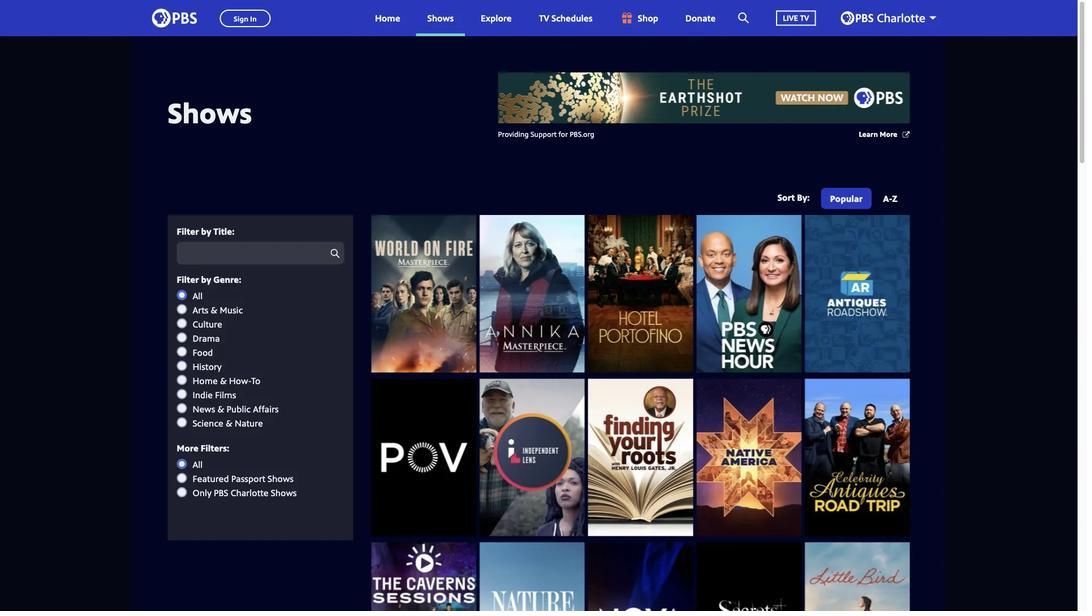 Task type: vqa. For each thing, say whether or not it's contained in the screenshot.
Lavender in Bloom link on the bottom right of the page
no



Task type: locate. For each thing, give the bounding box(es) containing it.
nature image
[[480, 543, 585, 611]]

& up films at the left bottom
[[220, 374, 227, 387]]

search image
[[739, 12, 749, 23]]

a-
[[883, 192, 893, 204]]

world on fire image
[[372, 215, 477, 373]]

arts
[[193, 304, 209, 316]]

live tv
[[783, 13, 810, 23]]

more inside more filters: all featured passport shows only pbs charlotte shows
[[177, 442, 199, 454]]

drama
[[193, 332, 220, 344]]

public
[[227, 403, 251, 415]]

2 by from the top
[[201, 273, 211, 285]]

0 horizontal spatial more
[[177, 442, 199, 454]]

1 by from the top
[[201, 225, 211, 237]]

by:
[[797, 191, 810, 203]]

0 vertical spatial filter
[[177, 225, 199, 237]]

all up arts
[[193, 290, 203, 302]]

filter inside filter by genre: all arts & music culture drama food history home & how-to indie films news & public affairs science & nature
[[177, 273, 199, 285]]

0 vertical spatial more
[[880, 129, 898, 139]]

annika image
[[480, 215, 585, 373]]

1 vertical spatial home
[[193, 374, 218, 387]]

1 filter from the top
[[177, 225, 199, 237]]

passport
[[231, 473, 265, 485]]

tv schedules link
[[528, 0, 604, 36]]

food
[[193, 346, 213, 358]]

nova image
[[588, 543, 693, 611]]

1 horizontal spatial more
[[880, 129, 898, 139]]

by inside filter by genre: all arts & music culture drama food history home & how-to indie films news & public affairs science & nature
[[201, 273, 211, 285]]

1 vertical spatial by
[[201, 273, 211, 285]]

shop link
[[609, 0, 670, 36]]

filter
[[177, 225, 199, 237], [177, 273, 199, 285]]

providing
[[498, 129, 529, 139]]

support
[[531, 129, 557, 139]]

all up featured
[[193, 458, 203, 471]]

pbs
[[214, 487, 228, 499]]

0 vertical spatial home
[[375, 12, 400, 24]]

home link
[[364, 0, 412, 36]]

all
[[193, 290, 203, 302], [193, 458, 203, 471]]

pbs image
[[152, 5, 197, 31]]

filter for filter by genre: all arts & music culture drama food history home & how-to indie films news & public affairs science & nature
[[177, 273, 199, 285]]

shop
[[638, 12, 659, 24]]

tv inside tv schedules 'link'
[[539, 12, 550, 24]]

only
[[193, 487, 212, 499]]

&
[[211, 304, 218, 316], [220, 374, 227, 387], [218, 403, 224, 415], [226, 417, 233, 429]]

0 horizontal spatial home
[[193, 374, 218, 387]]

2 all from the top
[[193, 458, 203, 471]]

more
[[880, 129, 898, 139], [177, 442, 199, 454]]

home left shows link
[[375, 12, 400, 24]]

0 vertical spatial all
[[193, 290, 203, 302]]

2 filter from the top
[[177, 273, 199, 285]]

culture
[[193, 318, 222, 330]]

celebrity antiques road trip image
[[805, 379, 910, 536]]

charlotte
[[231, 487, 269, 499]]

more right learn
[[880, 129, 898, 139]]

1 vertical spatial filter
[[177, 273, 199, 285]]

popular
[[830, 192, 863, 204]]

z
[[893, 192, 898, 204]]

news
[[193, 403, 215, 415]]

& down films at the left bottom
[[218, 403, 224, 415]]

antiques roadshow image
[[805, 215, 910, 373]]

title:
[[214, 225, 235, 237]]

explore link
[[470, 0, 523, 36]]

home down history
[[193, 374, 218, 387]]

shows
[[428, 12, 454, 24], [168, 93, 252, 131], [268, 473, 294, 485], [271, 487, 297, 499]]

1 horizontal spatial tv
[[800, 13, 810, 23]]

1 vertical spatial more
[[177, 442, 199, 454]]

filter by genre: element
[[177, 290, 344, 429]]

advertisement region
[[498, 72, 910, 123]]

secrets of the dead image
[[697, 543, 802, 611]]

1 vertical spatial all
[[193, 458, 203, 471]]

tv left schedules
[[539, 12, 550, 24]]

more left "filters:"
[[177, 442, 199, 454]]

by left "genre:"
[[201, 273, 211, 285]]

tv
[[539, 12, 550, 24], [800, 13, 810, 23]]

tv schedules
[[539, 12, 593, 24]]

donate
[[686, 12, 716, 24]]

little bird image
[[805, 543, 910, 611]]

more filters: element
[[177, 458, 344, 499]]

affairs
[[253, 403, 279, 415]]

native america image
[[697, 379, 802, 536]]

by left title: at the left top
[[201, 225, 211, 237]]

0 horizontal spatial tv
[[539, 12, 550, 24]]

sort by: element
[[819, 188, 907, 212]]

by for title:
[[201, 225, 211, 237]]

pov image
[[372, 379, 477, 536]]

filter left title: at the left top
[[177, 225, 199, 237]]

home
[[375, 12, 400, 24], [193, 374, 218, 387]]

films
[[215, 389, 236, 401]]

filter up arts
[[177, 273, 199, 285]]

1 all from the top
[[193, 290, 203, 302]]

providing support for pbs.org
[[498, 129, 595, 139]]

live tv link
[[765, 0, 828, 36]]

by
[[201, 225, 211, 237], [201, 273, 211, 285]]

0 vertical spatial by
[[201, 225, 211, 237]]

science
[[193, 417, 223, 429]]

tv right live at the top of the page
[[800, 13, 810, 23]]



Task type: describe. For each thing, give the bounding box(es) containing it.
learn
[[859, 129, 878, 139]]

live
[[783, 13, 798, 23]]

1 horizontal spatial home
[[375, 12, 400, 24]]

shows link
[[416, 0, 465, 36]]

home inside filter by genre: all arts & music culture drama food history home & how-to indie films news & public affairs science & nature
[[193, 374, 218, 387]]

& right arts
[[211, 304, 218, 316]]

music
[[220, 304, 243, 316]]

learn more
[[859, 129, 898, 139]]

filter by genre: all arts & music culture drama food history home & how-to indie films news & public affairs science & nature
[[177, 273, 279, 429]]

donate link
[[674, 0, 727, 36]]

sort
[[778, 191, 795, 203]]

& down public
[[226, 417, 233, 429]]

indie
[[193, 389, 213, 401]]

filter by title:
[[177, 225, 235, 237]]

a-z
[[883, 192, 898, 204]]

more filters: all featured passport shows only pbs charlotte shows
[[177, 442, 297, 499]]

filters:
[[201, 442, 229, 454]]

Filter by Title: text field
[[177, 242, 344, 264]]

hotel portofino image
[[588, 215, 693, 373]]

learn more link
[[859, 129, 910, 140]]

finding your roots image
[[588, 379, 693, 536]]

pbs charlotte image
[[841, 11, 926, 25]]

how-
[[229, 374, 251, 387]]

nature
[[235, 417, 263, 429]]

all inside more filters: all featured passport shows only pbs charlotte shows
[[193, 458, 203, 471]]

independent lens image
[[480, 379, 585, 536]]

pbs newshour image
[[697, 215, 802, 373]]

tv inside live tv 'link'
[[800, 13, 810, 23]]

shows inside shows link
[[428, 12, 454, 24]]

featured
[[193, 473, 229, 485]]

genre:
[[214, 273, 241, 285]]

schedules
[[552, 12, 593, 24]]

for
[[559, 129, 568, 139]]

by for genre:
[[201, 273, 211, 285]]

sort by:
[[778, 191, 810, 203]]

the caverns sessions image
[[372, 543, 477, 611]]

filter for filter by title:
[[177, 225, 199, 237]]

to
[[251, 374, 260, 387]]

history
[[193, 360, 222, 372]]

all inside filter by genre: all arts & music culture drama food history home & how-to indie films news & public affairs science & nature
[[193, 290, 203, 302]]

pbs.org
[[570, 129, 595, 139]]

explore
[[481, 12, 512, 24]]



